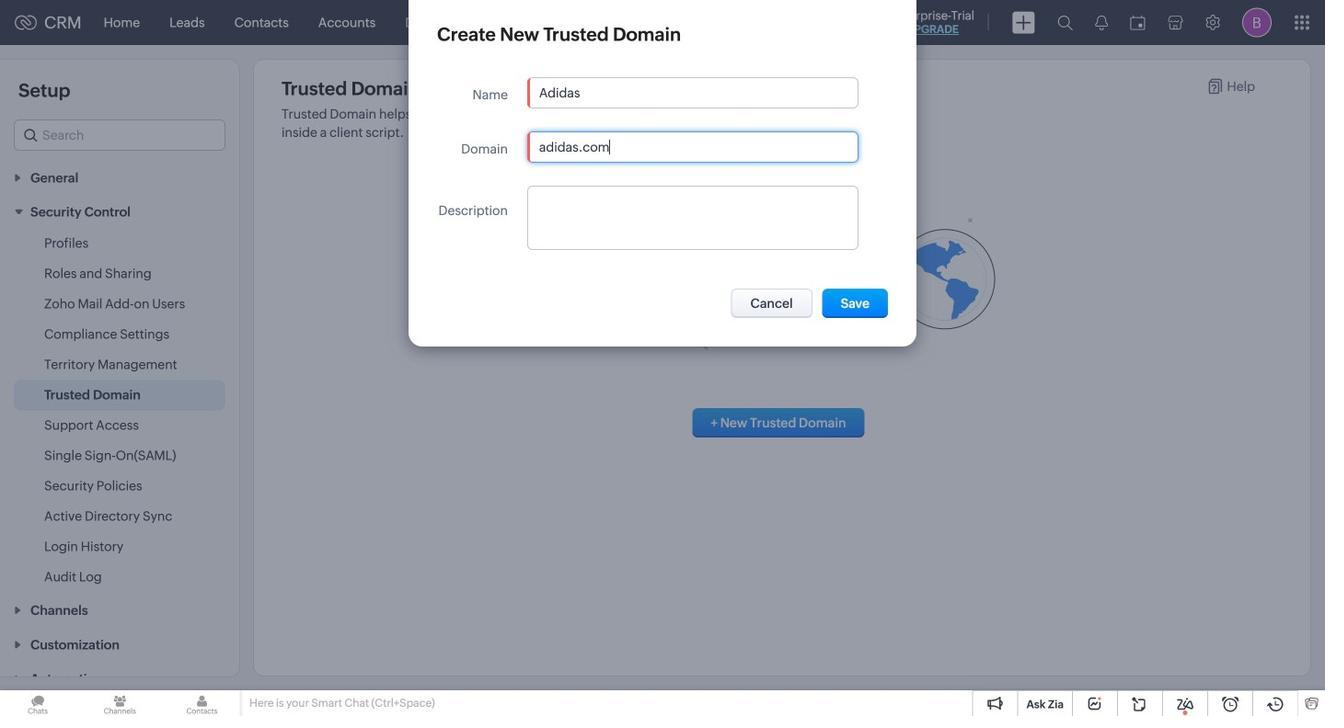 Task type: describe. For each thing, give the bounding box(es) containing it.
profile image
[[1242, 8, 1272, 37]]

contacts image
[[164, 691, 240, 717]]

landing image
[[569, 215, 995, 351]]

profile element
[[1231, 0, 1283, 45]]

signals image
[[1095, 15, 1108, 30]]



Task type: locate. For each thing, give the bounding box(es) containing it.
logo image
[[15, 15, 37, 30]]

channels image
[[82, 691, 158, 717]]

None text field
[[528, 133, 858, 162]]

None text field
[[528, 78, 858, 108], [528, 187, 858, 249], [528, 78, 858, 108], [528, 187, 858, 249]]

signals element
[[1084, 0, 1119, 45]]

chats image
[[0, 691, 76, 717]]

region
[[0, 229, 239, 593]]



Task type: vqa. For each thing, say whether or not it's contained in the screenshot.
the topmost LEADS
no



